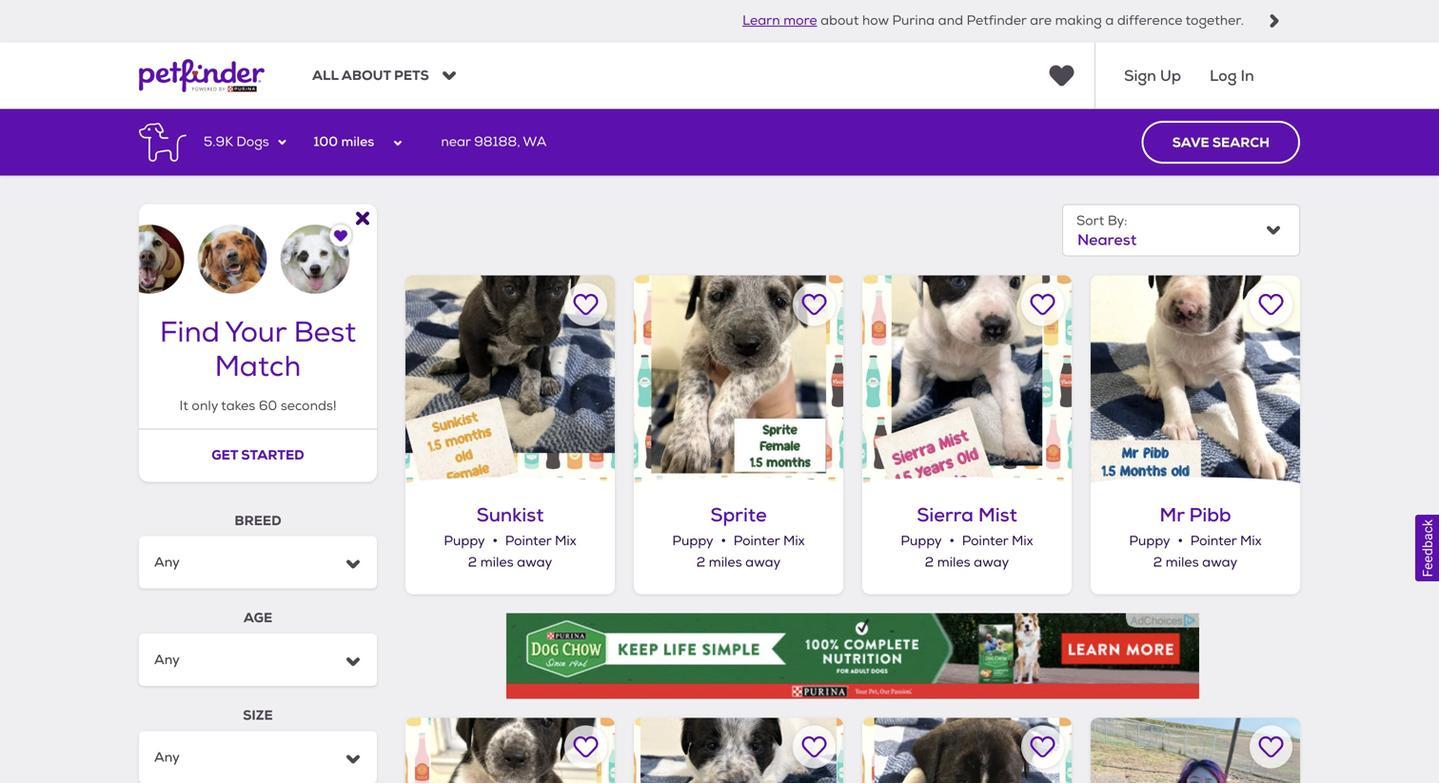 Task type: locate. For each thing, give the bounding box(es) containing it.
pointer down mist
[[962, 533, 1008, 550]]

about
[[342, 67, 391, 84]]

away down sprite
[[745, 554, 781, 571]]

3 2 miles away from the left
[[925, 554, 1009, 571]]

2 mix from the left
[[783, 533, 805, 550]]

2 miles away down mr pibb
[[1153, 554, 1238, 571]]

sign
[[1124, 66, 1157, 86]]

pointer down sunkist
[[505, 533, 552, 550]]

sunkist
[[477, 503, 544, 528]]

mr pibb
[[1160, 503, 1231, 528]]

60
[[259, 398, 277, 415]]

mix for mr pibb
[[1240, 533, 1262, 550]]

4 2 from the left
[[1153, 554, 1162, 571]]

pointer down sprite
[[734, 533, 780, 550]]

puppy
[[444, 533, 485, 550], [672, 533, 713, 550], [901, 533, 942, 550], [1129, 533, 1170, 550]]

1 away from the left
[[517, 554, 552, 571]]

breed
[[235, 512, 281, 530]]

all about pets
[[312, 67, 429, 84]]

save search
[[1172, 134, 1270, 151]]

any for age
[[154, 651, 180, 669]]

puppy down sierra
[[901, 533, 942, 550]]

3 pointer mix from the left
[[962, 533, 1033, 550]]

puppy for mr pibb
[[1129, 533, 1170, 550]]

3 any button from the top
[[139, 732, 377, 783]]

2 for sierra mist
[[925, 554, 934, 571]]

away down mist
[[974, 554, 1009, 571]]

2 miles away for sunkist
[[468, 554, 552, 571]]

best
[[294, 315, 356, 351]]

age
[[244, 609, 272, 627]]

2 miles away down sierra mist
[[925, 554, 1009, 571]]

sierra mist, adoptable dog, puppy female pointer mix, 2 miles away. image
[[862, 275, 1072, 485]]

away for sierra mist
[[974, 554, 1009, 571]]

sierra
[[917, 503, 974, 528]]

pointer mix down sunkist
[[505, 533, 576, 550]]

4 mix from the left
[[1240, 533, 1262, 550]]

any button down age
[[139, 634, 377, 686]]

save
[[1172, 134, 1209, 151]]

log
[[1210, 66, 1237, 86]]

mr
[[1160, 503, 1185, 528]]

0 vertical spatial any
[[154, 554, 180, 571]]

puppy for sierra mist
[[901, 533, 942, 550]]

get started link
[[139, 430, 377, 482]]

2 2 miles away from the left
[[697, 554, 781, 571]]

away down sunkist
[[517, 554, 552, 571]]

1 pointer from the left
[[505, 533, 552, 550]]

2 vertical spatial any
[[154, 749, 180, 766]]

miles down sunkist
[[481, 554, 514, 571]]

2 miles away for sprite
[[697, 554, 781, 571]]

pointer mix down the 'pibb'
[[1191, 533, 1262, 550]]

search
[[1213, 134, 1270, 151]]

2
[[468, 554, 477, 571], [697, 554, 706, 571], [925, 554, 934, 571], [1153, 554, 1162, 571]]

any
[[154, 554, 180, 571], [154, 651, 180, 669], [154, 749, 180, 766]]

5.9k dogs
[[204, 134, 269, 151]]

2 miles away down sunkist
[[468, 554, 552, 571]]

2 pointer from the left
[[734, 533, 780, 550]]

1 2 miles away from the left
[[468, 554, 552, 571]]

any button down the size
[[139, 732, 377, 783]]

4 pointer from the left
[[1191, 533, 1237, 550]]

miles down mr at bottom right
[[1166, 554, 1199, 571]]

puppy down mr at bottom right
[[1129, 533, 1170, 550]]

any button for size
[[139, 732, 377, 783]]

log in
[[1210, 66, 1254, 86]]

find
[[160, 315, 220, 351]]

3 any from the top
[[154, 749, 180, 766]]

4 pointer mix from the left
[[1191, 533, 1262, 550]]

save search button
[[1142, 121, 1300, 164]]

wa
[[523, 134, 547, 151]]

away
[[517, 554, 552, 571], [745, 554, 781, 571], [974, 554, 1009, 571], [1202, 554, 1238, 571]]

2 any button from the top
[[139, 634, 377, 686]]

2 vertical spatial any button
[[139, 732, 377, 783]]

1 vertical spatial any button
[[139, 634, 377, 686]]

all about pets button
[[312, 67, 456, 84]]

sierra mist
[[917, 503, 1017, 528]]

3 puppy from the left
[[901, 533, 942, 550]]

100 miles button
[[298, 109, 422, 176]]

pointer down the 'pibb'
[[1191, 533, 1237, 550]]

3 2 from the left
[[925, 554, 934, 571]]

2 any from the top
[[154, 651, 180, 669]]

0 vertical spatial any button
[[139, 537, 377, 589]]

puppy down sprite
[[672, 533, 713, 550]]

2 for sunkist
[[468, 554, 477, 571]]

1 2 from the left
[[468, 554, 477, 571]]

pointer for sprite
[[734, 533, 780, 550]]

1 any button from the top
[[139, 537, 377, 589]]

miles down sierra
[[937, 554, 971, 571]]

pointer mix down sprite
[[734, 533, 805, 550]]

3 mix from the left
[[1012, 533, 1033, 550]]

miles down sprite
[[709, 554, 742, 571]]

miles
[[341, 133, 374, 151], [481, 554, 514, 571], [709, 554, 742, 571], [937, 554, 971, 571], [1166, 554, 1199, 571]]

any button for age
[[139, 634, 377, 686]]

takes
[[221, 398, 255, 415]]

1 vertical spatial any
[[154, 651, 180, 669]]

3 away from the left
[[974, 554, 1009, 571]]

pointer mix
[[505, 533, 576, 550], [734, 533, 805, 550], [962, 533, 1033, 550], [1191, 533, 1262, 550]]

2 away from the left
[[745, 554, 781, 571]]

1 any from the top
[[154, 554, 180, 571]]

2 miles away for mr pibb
[[1153, 554, 1238, 571]]

any button down 'breed'
[[139, 537, 377, 589]]

sprite, adoptable dog, puppy female pointer mix, 2 miles away. image
[[634, 275, 843, 485]]

mix
[[555, 533, 576, 550], [783, 533, 805, 550], [1012, 533, 1033, 550], [1240, 533, 1262, 550]]

3 pointer from the left
[[962, 533, 1008, 550]]

2 pointer mix from the left
[[734, 533, 805, 550]]

2 for sprite
[[697, 554, 706, 571]]

4 2 miles away from the left
[[1153, 554, 1238, 571]]

pointer mix down mist
[[962, 533, 1033, 550]]

match
[[215, 349, 301, 385]]

1 puppy from the left
[[444, 533, 485, 550]]

any button
[[139, 537, 377, 589], [139, 634, 377, 686], [139, 732, 377, 783]]

away down the 'pibb'
[[1202, 554, 1238, 571]]

4 away from the left
[[1202, 554, 1238, 571]]

pointer for mr pibb
[[1191, 533, 1237, 550]]

pointer mix for mr pibb
[[1191, 533, 1262, 550]]

1 mix from the left
[[555, 533, 576, 550]]

2 miles away
[[468, 554, 552, 571], [697, 554, 781, 571], [925, 554, 1009, 571], [1153, 554, 1238, 571]]

sign up button
[[1124, 42, 1181, 109]]

sprite
[[710, 503, 767, 528]]

pets
[[394, 67, 429, 84]]

miles right 100
[[341, 133, 374, 151]]

pointer for sunkist
[[505, 533, 552, 550]]

2 puppy from the left
[[672, 533, 713, 550]]

pointer
[[505, 533, 552, 550], [734, 533, 780, 550], [962, 533, 1008, 550], [1191, 533, 1237, 550]]

2 miles away down sprite
[[697, 554, 781, 571]]

puppy down sunkist
[[444, 533, 485, 550]]

1 pointer mix from the left
[[505, 533, 576, 550]]

sunkist, adoptable dog, puppy female pointer mix, 2 miles away. image
[[406, 275, 615, 485]]

4 puppy from the left
[[1129, 533, 1170, 550]]

2 2 from the left
[[697, 554, 706, 571]]



Task type: describe. For each thing, give the bounding box(es) containing it.
away for sunkist
[[517, 554, 552, 571]]

near 98188, wa
[[441, 134, 547, 151]]

pointer mix for sunkist
[[505, 533, 576, 550]]

find your best match
[[160, 315, 356, 385]]

100
[[314, 133, 338, 151]]

in
[[1241, 66, 1254, 86]]

mr pibb, adoptable dog, puppy male pointer mix, 2 miles away. image
[[1091, 275, 1300, 485]]

get started
[[212, 447, 304, 464]]

miles for sierra mist
[[937, 554, 971, 571]]

miles inside popup button
[[341, 133, 374, 151]]

petfinder home image
[[139, 42, 265, 109]]

fanta, adoptable dog, puppy female pointer mix, 2 miles away. image
[[406, 718, 615, 783]]

miles for sprite
[[709, 554, 742, 571]]

potential dog matches image
[[139, 204, 377, 294]]

mist
[[978, 503, 1017, 528]]

100 miles
[[314, 133, 374, 151]]

it
[[179, 398, 188, 415]]

dogs
[[236, 134, 269, 151]]

get
[[212, 447, 238, 464]]

seconds!
[[281, 398, 337, 415]]

champ, adoptable dog, adult male american staffordshire terrier & black labrador retriever mix, 2 miles away, out-of-town pet. image
[[1091, 718, 1300, 783]]

find your best match main content
[[0, 109, 1439, 783]]

pointer mix for sierra mist
[[962, 533, 1033, 550]]

puppy for sprite
[[672, 533, 713, 550]]

your
[[225, 315, 286, 351]]

5.9k
[[204, 134, 233, 151]]

advertisement region
[[506, 614, 1199, 699]]

any for size
[[154, 749, 180, 766]]

started
[[241, 447, 304, 464]]

mix for sunkist
[[555, 533, 576, 550]]

near
[[441, 134, 471, 151]]

pibb
[[1189, 503, 1231, 528]]

pointer for sierra mist
[[962, 533, 1008, 550]]

98188,
[[474, 134, 520, 151]]

any button for breed
[[139, 537, 377, 589]]

2 miles away for sierra mist
[[925, 554, 1009, 571]]

it only takes 60 seconds!
[[179, 398, 337, 415]]

away for mr pibb
[[1202, 554, 1238, 571]]

up
[[1160, 66, 1181, 86]]

coca-cola, adoptable dog, puppy female pointer mix, 2 miles away. image
[[862, 718, 1072, 783]]

dr pepper, adoptable dog, puppy male pointer mix, 2 miles away. image
[[634, 718, 843, 783]]

only
[[192, 398, 218, 415]]

miles for sunkist
[[481, 554, 514, 571]]

puppy for sunkist
[[444, 533, 485, 550]]

miles for mr pibb
[[1166, 554, 1199, 571]]

pointer mix for sprite
[[734, 533, 805, 550]]

any for breed
[[154, 554, 180, 571]]

sign up
[[1124, 66, 1181, 86]]

away for sprite
[[745, 554, 781, 571]]

log in button
[[1210, 42, 1254, 109]]

mix for sprite
[[783, 533, 805, 550]]

mix for sierra mist
[[1012, 533, 1033, 550]]

2 for mr pibb
[[1153, 554, 1162, 571]]

all
[[312, 67, 338, 84]]

size
[[243, 707, 273, 725]]



Task type: vqa. For each thing, say whether or not it's contained in the screenshot.
Petfinder Home Image
yes



